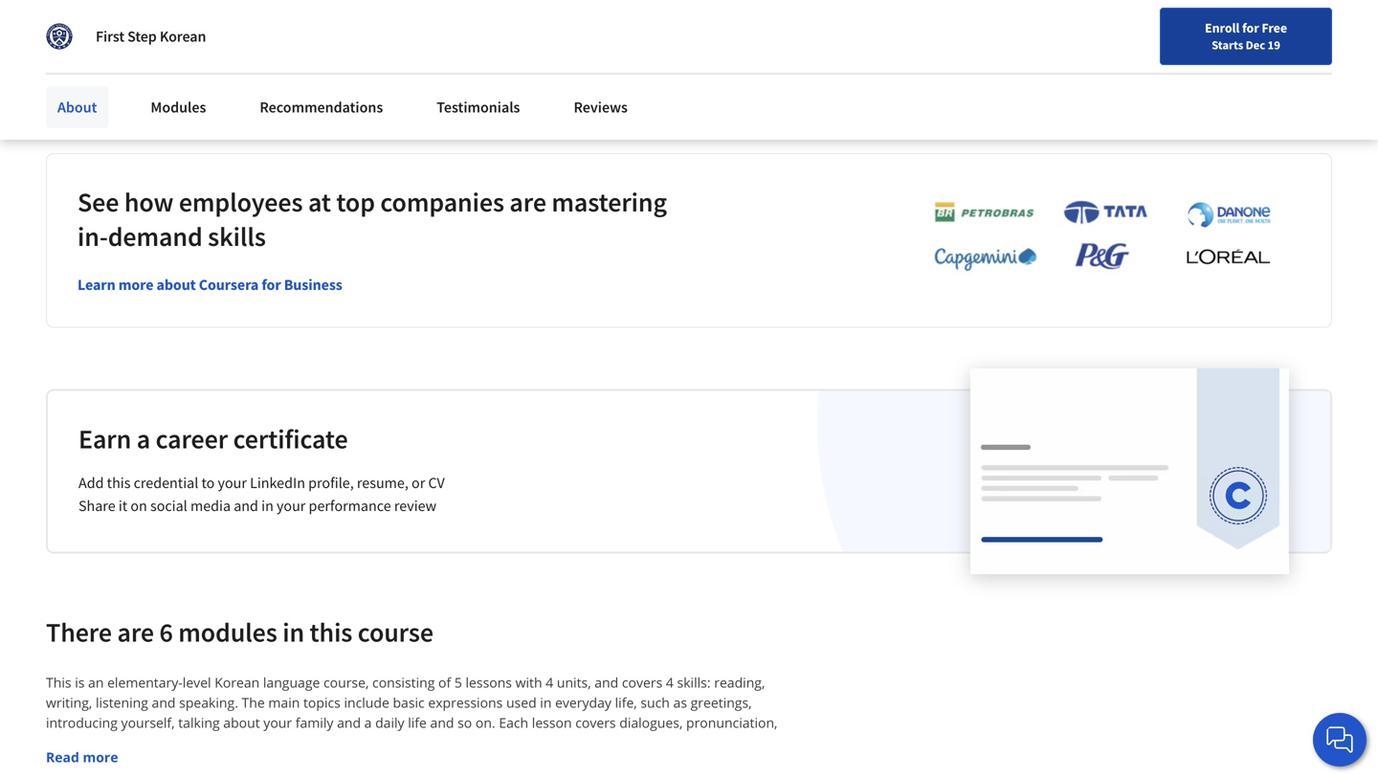 Task type: describe. For each thing, give the bounding box(es) containing it.
learn
[[78, 276, 116, 295]]

yonsei university image
[[46, 23, 73, 50]]

add this credential to your linkedin profile, resume, or cv share it on social media and in your performance review
[[79, 474, 445, 516]]

profile,
[[308, 474, 354, 493]]

quizzes
[[186, 734, 232, 752]]

read
[[46, 749, 79, 767]]

vocabulary,
[[46, 734, 117, 752]]

for individuals
[[31, 10, 128, 29]]

0 horizontal spatial certificate
[[114, 14, 180, 33]]

and up yourself,
[[152, 694, 176, 712]]

such
[[641, 694, 670, 712]]

step
[[128, 27, 157, 46]]

plays.
[[292, 734, 328, 752]]

free
[[1262, 19, 1288, 36]]

role-
[[263, 734, 292, 752]]

review
[[394, 497, 437, 516]]

coursera enterprise logos image
[[906, 199, 1289, 282]]

testimonials
[[437, 98, 520, 117]]

and left role-
[[236, 734, 259, 752]]

units,
[[557, 674, 591, 692]]

chat with us image
[[1325, 725, 1356, 755]]

talking
[[178, 714, 220, 732]]

main
[[268, 694, 300, 712]]

earn
[[79, 422, 131, 456]]

cv
[[428, 474, 445, 493]]

topics
[[304, 694, 341, 712]]

1 horizontal spatial this
[[310, 616, 353, 649]]

or
[[412, 474, 425, 493]]

course,
[[324, 674, 369, 692]]

speaking.
[[179, 694, 238, 712]]

yourself,
[[121, 714, 175, 732]]

daily
[[375, 714, 405, 732]]

english button
[[1013, 38, 1128, 101]]

family
[[296, 714, 334, 732]]

read more button
[[46, 748, 118, 768]]

shareable certificate
[[46, 14, 180, 33]]

your inside find your new career link
[[911, 60, 936, 78]]

language
[[263, 674, 320, 692]]

life,
[[615, 694, 637, 712]]

course
[[358, 616, 434, 649]]

find your new career
[[883, 60, 1003, 78]]

is
[[75, 674, 85, 692]]

at
[[308, 185, 331, 219]]

are inside the see how employees at top companies are mastering in-demand skills
[[510, 185, 547, 219]]

greetings,
[[691, 694, 752, 712]]

learn more about coursera for business link
[[78, 276, 343, 295]]

reading,
[[715, 674, 765, 692]]

enroll
[[1206, 19, 1240, 36]]

used
[[506, 694, 537, 712]]

and left 'so'
[[430, 714, 454, 732]]

0 vertical spatial linkedin
[[113, 43, 162, 61]]

see how employees at top companies are mastering in-demand skills
[[78, 185, 667, 253]]

and inside add this credential to your linkedin profile, resume, or cv share it on social media and in your performance review
[[234, 497, 258, 516]]

recommendations link
[[248, 86, 395, 128]]

0 horizontal spatial korean
[[160, 27, 206, 46]]

profile
[[164, 43, 201, 61]]

this
[[46, 674, 71, 692]]

1 horizontal spatial covers
[[622, 674, 663, 692]]

about inside this is an elementary-level korean language course, consisting of 5 lessons with 4 units, and covers 4 skills: reading, writing, listening and speaking. the main topics include basic expressions used in everyday life, such as greetings, introducing yourself, talking about your family and a daily life and so on. each lesson covers dialogues, pronunciation, vocabulary, grammar, quizzes and role-plays. read more
[[223, 714, 260, 732]]

grammar,
[[121, 734, 182, 752]]

lesson
[[532, 714, 572, 732]]

your down shareable certificate
[[85, 43, 111, 61]]

6
[[159, 616, 173, 649]]

as
[[674, 694, 688, 712]]

your inside this is an elementary-level korean language course, consisting of 5 lessons with 4 units, and covers 4 skills: reading, writing, listening and speaking. the main topics include basic expressions used in everyday life, such as greetings, introducing yourself, talking about your family and a daily life and so on. each lesson covers dialogues, pronunciation, vocabulary, grammar, quizzes and role-plays. read more
[[264, 714, 292, 732]]

in inside this is an elementary-level korean language course, consisting of 5 lessons with 4 units, and covers 4 skills: reading, writing, listening and speaking. the main topics include basic expressions used in everyday life, such as greetings, introducing yourself, talking about your family and a daily life and so on. each lesson covers dialogues, pronunciation, vocabulary, grammar, quizzes and role-plays. read more
[[540, 694, 552, 712]]

show notifications image
[[1156, 62, 1179, 85]]

with
[[516, 674, 543, 692]]

about link
[[46, 86, 109, 128]]

for inside enroll for free starts dec 19
[[1243, 19, 1260, 36]]

1 vertical spatial in
[[283, 616, 305, 649]]

first step korean
[[96, 27, 206, 46]]

find
[[883, 60, 908, 78]]

a inside this is an elementary-level korean language course, consisting of 5 lessons with 4 units, and covers 4 skills: reading, writing, listening and speaking. the main topics include basic expressions used in everyday life, such as greetings, introducing yourself, talking about your family and a daily life and so on. each lesson covers dialogues, pronunciation, vocabulary, grammar, quizzes and role-plays. read more
[[364, 714, 372, 732]]

the
[[242, 694, 265, 712]]

more inside this is an elementary-level korean language course, consisting of 5 lessons with 4 units, and covers 4 skills: reading, writing, listening and speaking. the main topics include basic expressions used in everyday life, such as greetings, introducing yourself, talking about your family and a daily life and so on. each lesson covers dialogues, pronunciation, vocabulary, grammar, quizzes and role-plays. read more
[[83, 749, 118, 767]]

consisting
[[373, 674, 435, 692]]

0 vertical spatial about
[[157, 276, 196, 295]]

level
[[183, 674, 211, 692]]

media
[[191, 497, 231, 516]]

demand
[[108, 220, 203, 253]]

lessons
[[466, 674, 512, 692]]

learn more about coursera for business
[[78, 276, 343, 295]]

credential
[[134, 474, 198, 493]]

earn a career certificate
[[79, 422, 348, 456]]

basic
[[393, 694, 425, 712]]

0 horizontal spatial are
[[117, 616, 154, 649]]

0 vertical spatial to
[[71, 43, 82, 61]]

dec
[[1246, 37, 1266, 53]]

0 horizontal spatial covers
[[576, 714, 616, 732]]

there are 6 modules in this course
[[46, 616, 434, 649]]



Task type: locate. For each thing, give the bounding box(es) containing it.
and up life, at bottom left
[[595, 674, 619, 692]]

this up it
[[107, 474, 131, 493]]

add to your linkedin profile
[[46, 43, 201, 61]]

listening
[[96, 694, 148, 712]]

more
[[118, 276, 154, 295], [83, 749, 118, 767]]

of
[[439, 674, 451, 692]]

covers up such
[[622, 674, 663, 692]]

it
[[119, 497, 128, 516]]

1 horizontal spatial add
[[79, 474, 104, 493]]

4 right with at the left bottom of page
[[546, 674, 554, 692]]

for up dec
[[1243, 19, 1260, 36]]

there
[[46, 616, 112, 649]]

linkedin left profile,
[[250, 474, 305, 493]]

so
[[458, 714, 472, 732]]

this is an elementary-level korean language course, consisting of 5 lessons with 4 units, and covers 4 skills: reading, writing, listening and speaking. the main topics include basic expressions used in everyday life, such as greetings, introducing yourself, talking about your family and a daily life and so on. each lesson covers dialogues, pronunciation, vocabulary, grammar, quizzes and role-plays. read more
[[46, 674, 781, 767]]

about
[[57, 98, 97, 117]]

1 horizontal spatial korean
[[215, 674, 260, 692]]

add for add this credential to your linkedin profile, resume, or cv share it on social media and in your performance review
[[79, 474, 104, 493]]

each
[[499, 714, 529, 732]]

in inside add this credential to your linkedin profile, resume, or cv share it on social media and in your performance review
[[262, 497, 274, 516]]

coursera image
[[23, 54, 145, 85]]

reviews
[[574, 98, 628, 117]]

4
[[546, 674, 554, 692], [666, 674, 674, 692]]

top
[[336, 185, 375, 219]]

your up role-
[[264, 714, 292, 732]]

1 horizontal spatial to
[[202, 474, 215, 493]]

in-
[[78, 220, 108, 253]]

0 horizontal spatial linkedin
[[113, 43, 162, 61]]

coursera career certificate image
[[971, 369, 1290, 574]]

0 vertical spatial more
[[118, 276, 154, 295]]

employees
[[179, 185, 303, 219]]

an
[[88, 674, 104, 692]]

and right media
[[234, 497, 258, 516]]

0 vertical spatial in
[[262, 497, 274, 516]]

0 horizontal spatial about
[[157, 276, 196, 295]]

korean right "step"
[[160, 27, 206, 46]]

this up course,
[[310, 616, 353, 649]]

and
[[234, 497, 258, 516], [595, 674, 619, 692], [152, 694, 176, 712], [337, 714, 361, 732], [430, 714, 454, 732], [236, 734, 259, 752]]

covers down everyday
[[576, 714, 616, 732]]

add
[[46, 43, 68, 61], [79, 474, 104, 493]]

to up media
[[202, 474, 215, 493]]

to
[[71, 43, 82, 61], [202, 474, 215, 493]]

2 horizontal spatial in
[[540, 694, 552, 712]]

1 horizontal spatial about
[[223, 714, 260, 732]]

skills
[[208, 220, 266, 253]]

for
[[1243, 19, 1260, 36], [262, 276, 281, 295]]

0 horizontal spatial this
[[107, 474, 131, 493]]

1 horizontal spatial a
[[364, 714, 372, 732]]

this inside add this credential to your linkedin profile, resume, or cv share it on social media and in your performance review
[[107, 474, 131, 493]]

mastering
[[552, 185, 667, 219]]

2 vertical spatial in
[[540, 694, 552, 712]]

testimonials link
[[425, 86, 532, 128]]

1 vertical spatial for
[[262, 276, 281, 295]]

a down include
[[364, 714, 372, 732]]

0 vertical spatial covers
[[622, 674, 663, 692]]

1 vertical spatial this
[[310, 616, 353, 649]]

social
[[150, 497, 187, 516]]

business
[[284, 276, 343, 295]]

about down the
[[223, 714, 260, 732]]

0 vertical spatial a
[[137, 422, 150, 456]]

and down include
[[337, 714, 361, 732]]

how
[[124, 185, 174, 219]]

1 vertical spatial add
[[79, 474, 104, 493]]

resume,
[[357, 474, 409, 493]]

None search field
[[273, 50, 589, 89]]

english
[[1047, 60, 1094, 79]]

1 horizontal spatial 4
[[666, 674, 674, 692]]

expressions
[[428, 694, 503, 712]]

add up 'share'
[[79, 474, 104, 493]]

1 horizontal spatial certificate
[[233, 422, 348, 456]]

0 vertical spatial korean
[[160, 27, 206, 46]]

for left business
[[262, 276, 281, 295]]

1 vertical spatial about
[[223, 714, 260, 732]]

0 vertical spatial certificate
[[114, 14, 180, 33]]

in up language
[[283, 616, 305, 649]]

5
[[455, 674, 462, 692]]

0 vertical spatial are
[[510, 185, 547, 219]]

0 horizontal spatial to
[[71, 43, 82, 61]]

0 horizontal spatial in
[[262, 497, 274, 516]]

1 vertical spatial more
[[83, 749, 118, 767]]

0 vertical spatial this
[[107, 474, 131, 493]]

everyday
[[555, 694, 612, 712]]

life
[[408, 714, 427, 732]]

for
[[31, 10, 52, 29]]

linkedin down shareable certificate
[[113, 43, 162, 61]]

0 horizontal spatial a
[[137, 422, 150, 456]]

korean
[[160, 27, 206, 46], [215, 674, 260, 692]]

1 vertical spatial to
[[202, 474, 215, 493]]

certificate up add to your linkedin profile
[[114, 14, 180, 33]]

covers
[[622, 674, 663, 692], [576, 714, 616, 732]]

1 vertical spatial korean
[[215, 674, 260, 692]]

1 horizontal spatial are
[[510, 185, 547, 219]]

1 horizontal spatial for
[[1243, 19, 1260, 36]]

modules
[[151, 98, 206, 117]]

add down shareable
[[46, 43, 68, 61]]

1 horizontal spatial in
[[283, 616, 305, 649]]

career
[[156, 422, 228, 456]]

add inside add this credential to your linkedin profile, resume, or cv share it on social media and in your performance review
[[79, 474, 104, 493]]

linkedin inside add this credential to your linkedin profile, resume, or cv share it on social media and in your performance review
[[250, 474, 305, 493]]

pronunciation,
[[687, 714, 778, 732]]

in
[[262, 497, 274, 516], [283, 616, 305, 649], [540, 694, 552, 712]]

are left the 6
[[117, 616, 154, 649]]

a right earn
[[137, 422, 150, 456]]

more right read
[[83, 749, 118, 767]]

in up lesson
[[540, 694, 552, 712]]

1 vertical spatial a
[[364, 714, 372, 732]]

1 horizontal spatial linkedin
[[250, 474, 305, 493]]

see
[[78, 185, 119, 219]]

reviews link
[[562, 86, 640, 128]]

are
[[510, 185, 547, 219], [117, 616, 154, 649]]

elementary-
[[107, 674, 183, 692]]

dialogues,
[[620, 714, 683, 732]]

0 vertical spatial for
[[1243, 19, 1260, 36]]

shareable
[[46, 14, 112, 33]]

0 horizontal spatial add
[[46, 43, 68, 61]]

1 4 from the left
[[546, 674, 554, 692]]

enroll for free starts dec 19
[[1206, 19, 1288, 53]]

0 horizontal spatial 4
[[546, 674, 554, 692]]

1 vertical spatial are
[[117, 616, 154, 649]]

to inside add this credential to your linkedin profile, resume, or cv share it on social media and in your performance review
[[202, 474, 215, 493]]

korean inside this is an elementary-level korean language course, consisting of 5 lessons with 4 units, and covers 4 skills: reading, writing, listening and speaking. the main topics include basic expressions used in everyday life, such as greetings, introducing yourself, talking about your family and a daily life and so on. each lesson covers dialogues, pronunciation, vocabulary, grammar, quizzes and role-plays. read more
[[215, 674, 260, 692]]

new
[[939, 60, 964, 78]]

share
[[79, 497, 116, 516]]

modules
[[178, 616, 277, 649]]

korean up the
[[215, 674, 260, 692]]

in right media
[[262, 497, 274, 516]]

a
[[137, 422, 150, 456], [364, 714, 372, 732]]

0 vertical spatial add
[[46, 43, 68, 61]]

to down shareable
[[71, 43, 82, 61]]

about left coursera
[[157, 276, 196, 295]]

writing,
[[46, 694, 92, 712]]

more right learn
[[118, 276, 154, 295]]

your up media
[[218, 474, 247, 493]]

0 horizontal spatial for
[[262, 276, 281, 295]]

on.
[[476, 714, 496, 732]]

1 vertical spatial covers
[[576, 714, 616, 732]]

1 vertical spatial linkedin
[[250, 474, 305, 493]]

career
[[966, 60, 1003, 78]]

are left mastering
[[510, 185, 547, 219]]

first
[[96, 27, 125, 46]]

add for add to your linkedin profile
[[46, 43, 68, 61]]

coursera
[[199, 276, 259, 295]]

linkedin
[[113, 43, 162, 61], [250, 474, 305, 493]]

starts
[[1212, 37, 1244, 53]]

certificate up profile,
[[233, 422, 348, 456]]

1 vertical spatial certificate
[[233, 422, 348, 456]]

performance
[[309, 497, 391, 516]]

2 4 from the left
[[666, 674, 674, 692]]

your right 'find'
[[911, 60, 936, 78]]

recommendations
[[260, 98, 383, 117]]

include
[[344, 694, 390, 712]]

4 up the as
[[666, 674, 674, 692]]

your left 'performance'
[[277, 497, 306, 516]]

about
[[157, 276, 196, 295], [223, 714, 260, 732]]

on
[[131, 497, 147, 516]]



Task type: vqa. For each thing, say whether or not it's contained in the screenshot.
at
yes



